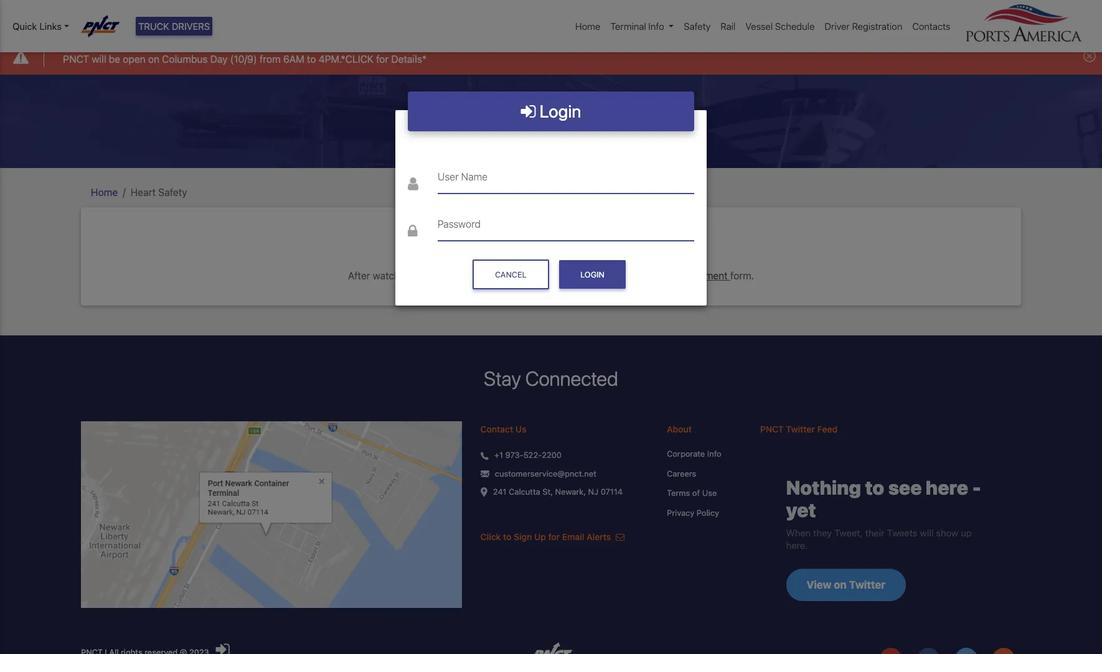 Task type: vqa. For each thing, say whether or not it's contained in the screenshot.
NEW to the middle
no



Task type: describe. For each thing, give the bounding box(es) containing it.
connected
[[525, 367, 618, 390]]

stay
[[484, 367, 521, 390]]

us
[[516, 424, 527, 435]]

pnct for pnct will be open on columbus day (10/9) from 6am to 4pm.*click for details*
[[63, 53, 89, 65]]

6am
[[283, 53, 304, 65]]

please
[[559, 270, 589, 281]]

open
[[123, 53, 146, 65]]

driver registration
[[825, 21, 903, 32]]

h.e.a.r.t. safety presentation link
[[416, 270, 551, 281]]

sign in image
[[216, 642, 230, 654]]

watching
[[373, 270, 414, 281]]

1 vertical spatial heart safety
[[131, 187, 187, 198]]

click to sign up for email alerts link
[[481, 532, 625, 543]]

pnct will be open on columbus day (10/9) from 6am to 4pm.*click for details* alert
[[0, 41, 1102, 74]]

after
[[348, 270, 370, 281]]

,
[[554, 270, 557, 281]]

pnct for pnct twitter feed
[[760, 424, 784, 435]]

be
[[109, 53, 120, 65]]

links
[[39, 21, 62, 32]]

for inside pnct will be open on columbus day (10/9) from 6am to 4pm.*click for details* link
[[376, 53, 389, 65]]

contact us
[[481, 424, 527, 435]]

vessel
[[746, 21, 773, 32]]

vessel schedule
[[746, 21, 815, 32]]

day
[[210, 53, 228, 65]]

alerts
[[587, 532, 611, 543]]

1 vertical spatial for
[[548, 532, 560, 543]]

h.e.a.r.t safety
[[474, 235, 628, 258]]

after watching h.e.a.r.t. safety presentation , please sign safety acknowledgement form.
[[348, 270, 754, 281]]

close image
[[1084, 50, 1096, 62]]

1 horizontal spatial to
[[503, 532, 512, 543]]

1 horizontal spatial heart safety
[[499, 111, 603, 134]]

sign
[[514, 532, 532, 543]]

presentation
[[494, 270, 551, 281]]

0 vertical spatial heart
[[499, 111, 546, 134]]

cancel
[[495, 270, 527, 279]]

4pm.*click
[[319, 53, 374, 65]]

contacts
[[912, 21, 951, 32]]

pnct twitter feed
[[760, 424, 838, 435]]

twitter
[[786, 424, 815, 435]]

details*
[[391, 53, 427, 65]]

0 vertical spatial login
[[536, 101, 581, 122]]

user name
[[438, 171, 488, 182]]

sign in image
[[521, 103, 536, 120]]

user
[[438, 171, 459, 182]]

acknowledgement
[[644, 270, 728, 281]]

pnct will be open on columbus day (10/9) from 6am to 4pm.*click for details*
[[63, 53, 427, 65]]

click
[[481, 532, 501, 543]]

rail link
[[716, 14, 741, 38]]



Task type: locate. For each thing, give the bounding box(es) containing it.
0 horizontal spatial heart
[[131, 187, 156, 198]]

pnct left will
[[63, 53, 89, 65]]

1 horizontal spatial home
[[575, 21, 601, 32]]

quick links
[[12, 21, 62, 32]]

h.e.a.r.t
[[474, 235, 553, 258]]

to inside alert
[[307, 53, 316, 65]]

for left details*
[[376, 53, 389, 65]]

form.
[[730, 270, 754, 281]]

envelope o image
[[616, 533, 625, 542]]

email
[[562, 532, 584, 543]]

contacts link
[[908, 14, 956, 38]]

home
[[575, 21, 601, 32], [91, 187, 118, 198]]

0 horizontal spatial heart safety
[[131, 187, 187, 198]]

0 vertical spatial to
[[307, 53, 316, 65]]

cancel button
[[473, 260, 549, 289]]

sign
[[591, 270, 610, 281]]

1 vertical spatial home link
[[91, 187, 118, 198]]

1 vertical spatial to
[[503, 532, 512, 543]]

quick links link
[[12, 19, 69, 33]]

safety acknowledgement link
[[613, 270, 728, 281]]

safety link
[[679, 14, 716, 38]]

login document
[[395, 92, 707, 306]]

1 horizontal spatial home link
[[570, 14, 606, 38]]

stay connected
[[484, 367, 618, 390]]

feed
[[817, 424, 838, 435]]

columbus
[[162, 53, 208, 65]]

login right ,
[[580, 270, 605, 279]]

pnct will be open on columbus day (10/9) from 6am to 4pm.*click for details* link
[[63, 51, 427, 66]]

1 vertical spatial home
[[91, 187, 118, 198]]

name
[[461, 171, 488, 182]]

1 horizontal spatial heart
[[499, 111, 546, 134]]

click to sign up for email alerts
[[481, 532, 613, 543]]

about
[[667, 424, 692, 435]]

safety
[[684, 21, 711, 32], [550, 111, 603, 134], [158, 187, 187, 198], [557, 235, 628, 258], [463, 270, 492, 281], [613, 270, 642, 281]]

1 horizontal spatial for
[[548, 532, 560, 543]]

password
[[438, 219, 481, 230]]

to left sign
[[503, 532, 512, 543]]

for
[[376, 53, 389, 65], [548, 532, 560, 543]]

up
[[534, 532, 546, 543]]

quick
[[12, 21, 37, 32]]

pnct left twitter
[[760, 424, 784, 435]]

contact
[[481, 424, 513, 435]]

0 vertical spatial for
[[376, 53, 389, 65]]

pnct inside pnct will be open on columbus day (10/9) from 6am to 4pm.*click for details* link
[[63, 53, 89, 65]]

0 vertical spatial heart safety
[[499, 111, 603, 134]]

0 vertical spatial home link
[[570, 14, 606, 38]]

0 vertical spatial pnct
[[63, 53, 89, 65]]

login down pnct will be open on columbus day (10/9) from 6am to 4pm.*click for details* alert
[[536, 101, 581, 122]]

(10/9)
[[230, 53, 257, 65]]

rail
[[721, 21, 736, 32]]

schedule
[[775, 21, 815, 32]]

driver
[[825, 21, 850, 32]]

heart safety
[[499, 111, 603, 134], [131, 187, 187, 198]]

will
[[92, 53, 106, 65]]

for right up
[[548, 532, 560, 543]]

login inside button
[[580, 270, 605, 279]]

User Name text field
[[438, 161, 694, 194]]

home link
[[570, 14, 606, 38], [91, 187, 118, 198]]

pnct
[[63, 53, 89, 65], [760, 424, 784, 435]]

0 horizontal spatial home link
[[91, 187, 118, 198]]

0 horizontal spatial home
[[91, 187, 118, 198]]

0 horizontal spatial pnct
[[63, 53, 89, 65]]

login
[[536, 101, 581, 122], [580, 270, 605, 279]]

0 horizontal spatial to
[[307, 53, 316, 65]]

0 horizontal spatial for
[[376, 53, 389, 65]]

h.e.a.r.t.
[[416, 270, 460, 281]]

1 vertical spatial heart
[[131, 187, 156, 198]]

Password password field
[[438, 209, 694, 241]]

to
[[307, 53, 316, 65], [503, 532, 512, 543]]

login button
[[559, 260, 626, 289]]

1 vertical spatial login
[[580, 270, 605, 279]]

on
[[148, 53, 159, 65]]

1 vertical spatial pnct
[[760, 424, 784, 435]]

driver registration link
[[820, 14, 908, 38]]

vessel schedule link
[[741, 14, 820, 38]]

0 vertical spatial home
[[575, 21, 601, 32]]

registration
[[852, 21, 903, 32]]

to right 6am
[[307, 53, 316, 65]]

heart
[[499, 111, 546, 134], [131, 187, 156, 198]]

1 horizontal spatial pnct
[[760, 424, 784, 435]]

from
[[260, 53, 281, 65]]



